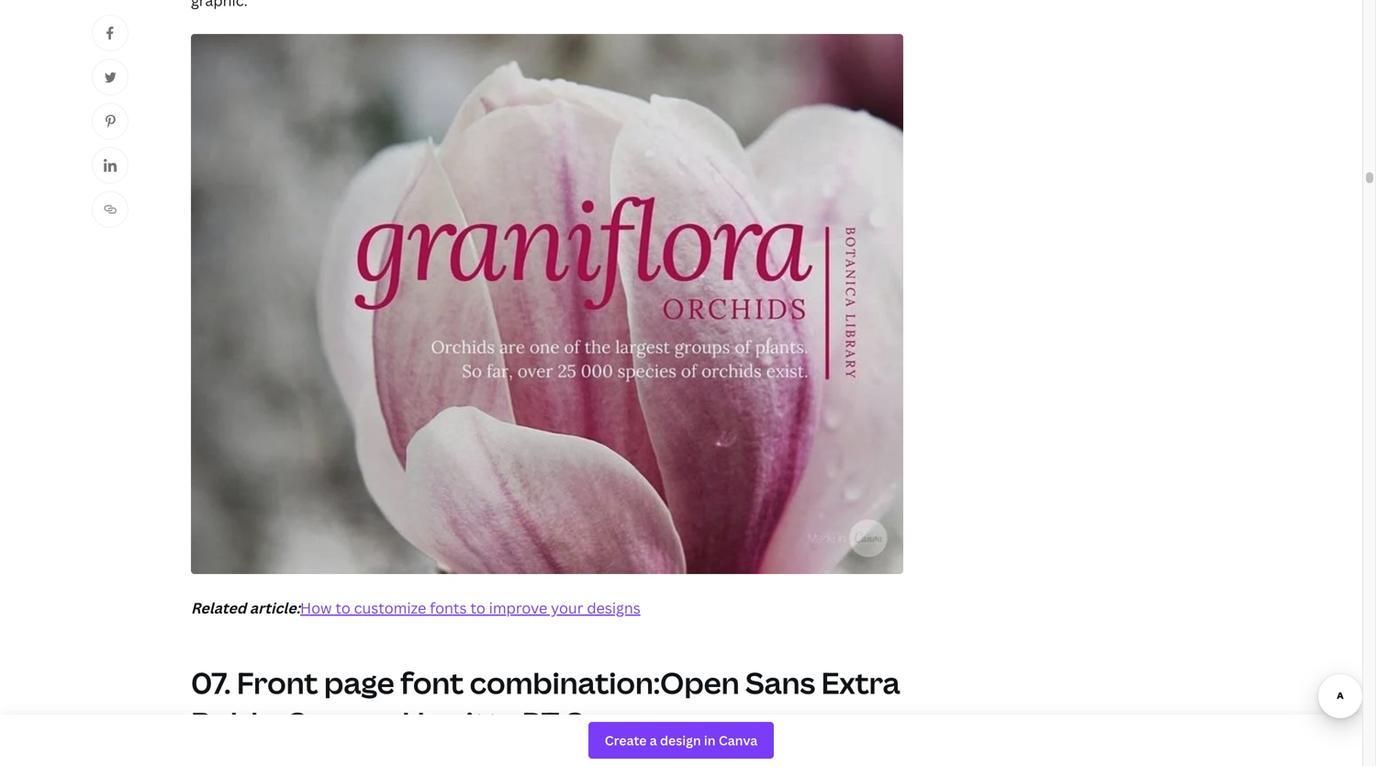 Task type: vqa. For each thing, say whether or not it's contained in the screenshot.
'A' associated with design
no



Task type: locate. For each thing, give the bounding box(es) containing it.
font
[[401, 663, 464, 703]]

to right how
[[336, 598, 351, 617]]

how
[[300, 598, 332, 617]]

+
[[264, 702, 280, 742]]

to right "fonts" at the left bottom
[[471, 598, 486, 617]]

fonts
[[430, 598, 467, 617]]

sans right pt
[[566, 702, 636, 742]]

1 horizontal spatial to
[[471, 598, 486, 617]]

front
[[237, 663, 318, 703]]

article:
[[250, 598, 300, 617]]

0 horizontal spatial to
[[336, 598, 351, 617]]

sans
[[746, 663, 816, 703], [566, 702, 636, 742]]

1 horizontal spatial sans
[[746, 663, 816, 703]]

designs
[[587, 598, 641, 617]]

bold
[[191, 702, 258, 742]]

extra
[[822, 663, 901, 703]]

improve
[[489, 598, 548, 617]]

to
[[336, 598, 351, 617], [471, 598, 486, 617]]

sans left extra
[[746, 663, 816, 703]]

how to customize fonts to improve your designs link
[[300, 598, 641, 617]]

2 to from the left
[[471, 598, 486, 617]]

page
[[324, 663, 395, 703]]



Task type: describe. For each thing, give the bounding box(es) containing it.
your
[[551, 598, 584, 617]]

hewitt+
[[402, 702, 516, 742]]

pt
[[522, 702, 560, 742]]

0 horizontal spatial sans
[[566, 702, 636, 742]]

07. front page font combination:open sans extra bold + cooper hewitt+ pt sans
[[191, 663, 901, 742]]

related article: how to customize fonts to improve your designs
[[191, 598, 641, 617]]

cooper
[[286, 702, 396, 742]]

1 to from the left
[[336, 598, 351, 617]]

related
[[191, 598, 246, 617]]

07.
[[191, 663, 231, 703]]

combination:open
[[470, 663, 740, 703]]

customize
[[354, 598, 426, 617]]



